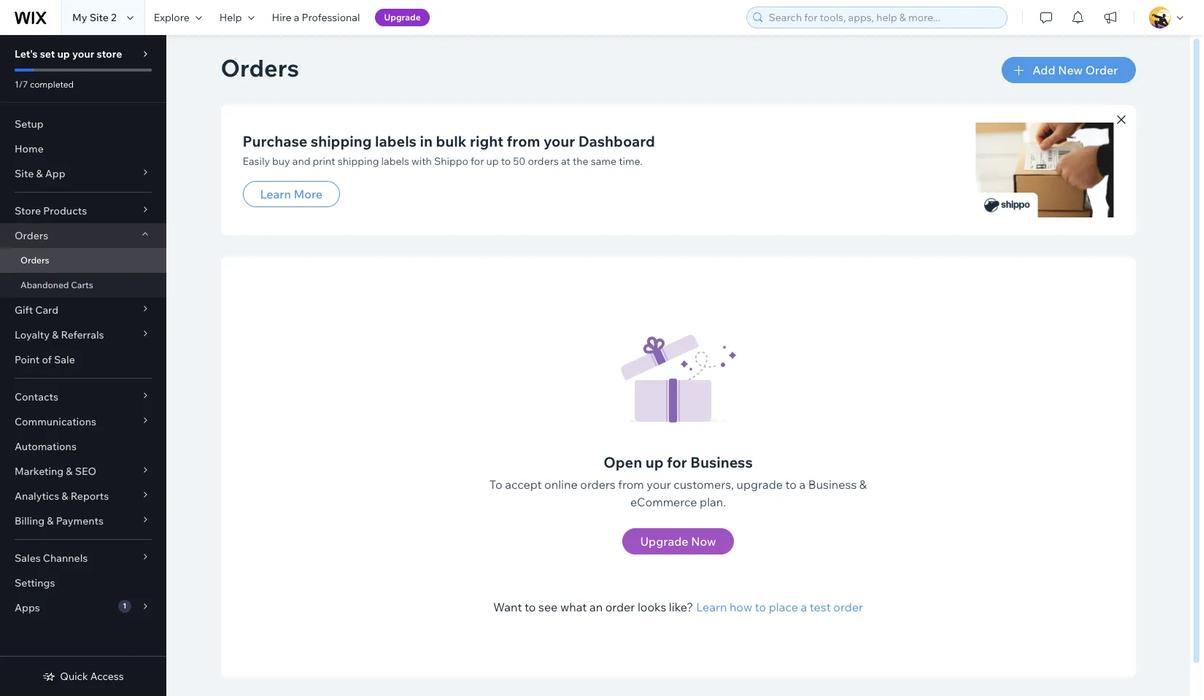 Task type: vqa. For each thing, say whether or not it's contained in the screenshot.
Explore
yes



Task type: locate. For each thing, give the bounding box(es) containing it.
site left the 2
[[89, 11, 109, 24]]

automations link
[[0, 434, 166, 459]]

1 horizontal spatial for
[[667, 453, 687, 471]]

explore
[[154, 11, 189, 24]]

& for reports
[[62, 490, 68, 503]]

site & app
[[15, 167, 65, 180]]

communications
[[15, 415, 96, 428]]

want
[[493, 600, 522, 614]]

online
[[544, 477, 578, 492]]

seo
[[75, 465, 96, 478]]

business
[[690, 453, 753, 471], [808, 477, 857, 492]]

gift
[[15, 303, 33, 317]]

your inside purchase  shipping labels in bulk right from your dashboard easily buy and print shipping labels with shippo for up to 50 orders at the same time.
[[544, 132, 575, 150]]

0 vertical spatial site
[[89, 11, 109, 24]]

a inside open up for business to accept online orders from your customers, upgrade to a business & ecommerce plan.
[[799, 477, 806, 492]]

billing & payments
[[15, 514, 104, 527]]

sale
[[54, 353, 75, 366]]

1 vertical spatial site
[[15, 167, 34, 180]]

0 horizontal spatial from
[[507, 132, 540, 150]]

order right test
[[833, 600, 863, 614]]

2 vertical spatial up
[[645, 453, 664, 471]]

site
[[89, 11, 109, 24], [15, 167, 34, 180]]

settings
[[15, 576, 55, 589]]

labels
[[375, 132, 417, 150], [381, 155, 409, 168]]

upgrade button
[[375, 9, 429, 26]]

up down right
[[486, 155, 499, 168]]

orders inside popup button
[[15, 229, 48, 242]]

orders up abandoned
[[20, 255, 49, 266]]

0 horizontal spatial site
[[15, 167, 34, 180]]

1 vertical spatial orders
[[580, 477, 616, 492]]

1 vertical spatial upgrade
[[640, 534, 688, 549]]

0 horizontal spatial learn
[[260, 187, 291, 201]]

analytics
[[15, 490, 59, 503]]

1 horizontal spatial up
[[486, 155, 499, 168]]

your up at
[[544, 132, 575, 150]]

purchase  shipping labels in bulk right from your dashboard image
[[975, 123, 1114, 217]]

1 vertical spatial a
[[799, 477, 806, 492]]

learn left more
[[260, 187, 291, 201]]

abandoned
[[20, 279, 69, 290]]

your up the ecommerce
[[647, 477, 671, 492]]

a right hire
[[294, 11, 299, 24]]

1/7 completed
[[15, 79, 74, 90]]

1 vertical spatial business
[[808, 477, 857, 492]]

point
[[15, 353, 40, 366]]

app
[[45, 167, 65, 180]]

0 horizontal spatial your
[[72, 47, 94, 61]]

2 vertical spatial your
[[647, 477, 671, 492]]

2
[[111, 11, 117, 24]]

2 vertical spatial orders
[[20, 255, 49, 266]]

orders inside 'link'
[[20, 255, 49, 266]]

1 horizontal spatial business
[[808, 477, 857, 492]]

1 horizontal spatial order
[[833, 600, 863, 614]]

hire a professional link
[[263, 0, 369, 35]]

for up customers,
[[667, 453, 687, 471]]

orders button
[[0, 223, 166, 248]]

quick access button
[[43, 670, 124, 683]]

orders
[[528, 155, 559, 168], [580, 477, 616, 492]]

to right upgrade
[[785, 477, 797, 492]]

1 vertical spatial labels
[[381, 155, 409, 168]]

upgrade for upgrade now
[[640, 534, 688, 549]]

1 vertical spatial your
[[544, 132, 575, 150]]

your inside sidebar element
[[72, 47, 94, 61]]

orders left at
[[528, 155, 559, 168]]

1 horizontal spatial your
[[544, 132, 575, 150]]

let's
[[15, 47, 38, 61]]

0 horizontal spatial orders
[[528, 155, 559, 168]]

from up the 50 in the left of the page
[[507, 132, 540, 150]]

1 vertical spatial up
[[486, 155, 499, 168]]

time.
[[619, 155, 643, 168]]

order
[[1085, 63, 1118, 77]]

upgrade right professional
[[384, 12, 421, 23]]

0 vertical spatial labels
[[375, 132, 417, 150]]

your
[[72, 47, 94, 61], [544, 132, 575, 150], [647, 477, 671, 492]]

0 vertical spatial shipping
[[311, 132, 372, 150]]

1 vertical spatial from
[[618, 477, 644, 492]]

2 vertical spatial a
[[801, 600, 807, 614]]

more
[[294, 187, 323, 201]]

business right upgrade
[[808, 477, 857, 492]]

0 vertical spatial for
[[471, 155, 484, 168]]

dashboard
[[578, 132, 655, 150]]

learn left 'how'
[[696, 600, 727, 614]]

0 horizontal spatial up
[[57, 47, 70, 61]]

&
[[36, 167, 43, 180], [52, 328, 59, 341], [66, 465, 73, 478], [859, 477, 867, 492], [62, 490, 68, 503], [47, 514, 54, 527]]

completed
[[30, 79, 74, 90]]

gift card
[[15, 303, 59, 317]]

1 vertical spatial orders
[[15, 229, 48, 242]]

looks
[[638, 600, 666, 614]]

apps
[[15, 601, 40, 614]]

order
[[605, 600, 635, 614], [833, 600, 863, 614]]

contacts
[[15, 390, 58, 403]]

point of sale
[[15, 353, 75, 366]]

upgrade for upgrade
[[384, 12, 421, 23]]

want to see what an order looks like? learn how to place a test order
[[493, 600, 863, 614]]

billing & payments button
[[0, 509, 166, 533]]

1 horizontal spatial upgrade
[[640, 534, 688, 549]]

0 vertical spatial from
[[507, 132, 540, 150]]

your left store
[[72, 47, 94, 61]]

analytics & reports
[[15, 490, 109, 503]]

home link
[[0, 136, 166, 161]]

a
[[294, 11, 299, 24], [799, 477, 806, 492], [801, 600, 807, 614]]

site down home
[[15, 167, 34, 180]]

marketing
[[15, 465, 64, 478]]

upgrade now
[[640, 534, 716, 549]]

orders down open
[[580, 477, 616, 492]]

0 vertical spatial orders
[[528, 155, 559, 168]]

channels
[[43, 552, 88, 565]]

up inside purchase  shipping labels in bulk right from your dashboard easily buy and print shipping labels with shippo for up to 50 orders at the same time.
[[486, 155, 499, 168]]

sales channels
[[15, 552, 88, 565]]

0 horizontal spatial order
[[605, 600, 635, 614]]

labels left in
[[375, 132, 417, 150]]

2 horizontal spatial up
[[645, 453, 664, 471]]

automations
[[15, 440, 77, 453]]

for down right
[[471, 155, 484, 168]]

up right set
[[57, 47, 70, 61]]

help button
[[211, 0, 263, 35]]

0 horizontal spatial business
[[690, 453, 753, 471]]

add new order button
[[1002, 57, 1136, 83]]

0 vertical spatial business
[[690, 453, 753, 471]]

add
[[1033, 63, 1055, 77]]

now
[[691, 534, 716, 549]]

learn inside "link"
[[260, 187, 291, 201]]

1 horizontal spatial from
[[618, 477, 644, 492]]

products
[[43, 204, 87, 217]]

1 horizontal spatial learn
[[696, 600, 727, 614]]

& inside 'dropdown button'
[[62, 490, 68, 503]]

my
[[72, 11, 87, 24]]

a right upgrade
[[799, 477, 806, 492]]

orders
[[221, 53, 299, 82], [15, 229, 48, 242], [20, 255, 49, 266]]

0 horizontal spatial for
[[471, 155, 484, 168]]

orders down hire
[[221, 53, 299, 82]]

0 vertical spatial up
[[57, 47, 70, 61]]

upgrade left now
[[640, 534, 688, 549]]

from down open
[[618, 477, 644, 492]]

0 vertical spatial upgrade
[[384, 12, 421, 23]]

sidebar element
[[0, 35, 166, 696]]

up right open
[[645, 453, 664, 471]]

& for payments
[[47, 514, 54, 527]]

2 horizontal spatial your
[[647, 477, 671, 492]]

business up customers,
[[690, 453, 753, 471]]

hire
[[272, 11, 292, 24]]

1 vertical spatial for
[[667, 453, 687, 471]]

loyalty & referrals
[[15, 328, 104, 341]]

order right the an
[[605, 600, 635, 614]]

test
[[810, 600, 831, 614]]

orders down the store
[[15, 229, 48, 242]]

up
[[57, 47, 70, 61], [486, 155, 499, 168], [645, 453, 664, 471]]

marketing & seo
[[15, 465, 96, 478]]

0 horizontal spatial upgrade
[[384, 12, 421, 23]]

your inside open up for business to accept online orders from your customers, upgrade to a business & ecommerce plan.
[[647, 477, 671, 492]]

up inside sidebar element
[[57, 47, 70, 61]]

for inside open up for business to accept online orders from your customers, upgrade to a business & ecommerce plan.
[[667, 453, 687, 471]]

shipping up print
[[311, 132, 372, 150]]

set
[[40, 47, 55, 61]]

customers,
[[674, 477, 734, 492]]

labels left the with
[[381, 155, 409, 168]]

easily
[[243, 155, 270, 168]]

shipping right print
[[338, 155, 379, 168]]

shippo
[[434, 155, 468, 168]]

a left test
[[801, 600, 807, 614]]

& for seo
[[66, 465, 73, 478]]

1 horizontal spatial orders
[[580, 477, 616, 492]]

0 vertical spatial your
[[72, 47, 94, 61]]

0 vertical spatial learn
[[260, 187, 291, 201]]

to left the 50 in the left of the page
[[501, 155, 511, 168]]

from
[[507, 132, 540, 150], [618, 477, 644, 492]]

to
[[501, 155, 511, 168], [785, 477, 797, 492], [525, 600, 536, 614], [755, 600, 766, 614]]

place
[[769, 600, 798, 614]]

accept
[[505, 477, 542, 492]]



Task type: describe. For each thing, give the bounding box(es) containing it.
to right 'how'
[[755, 600, 766, 614]]

1/7
[[15, 79, 28, 90]]

ecommerce
[[630, 495, 697, 509]]

to inside purchase  shipping labels in bulk right from your dashboard easily buy and print shipping labels with shippo for up to 50 orders at the same time.
[[501, 155, 511, 168]]

billing
[[15, 514, 45, 527]]

& for app
[[36, 167, 43, 180]]

how
[[730, 600, 752, 614]]

point of sale link
[[0, 347, 166, 372]]

home
[[15, 142, 44, 155]]

upgrade
[[737, 477, 783, 492]]

in
[[420, 132, 433, 150]]

up inside open up for business to accept online orders from your customers, upgrade to a business & ecommerce plan.
[[645, 453, 664, 471]]

0 vertical spatial a
[[294, 11, 299, 24]]

the
[[573, 155, 589, 168]]

50
[[513, 155, 526, 168]]

analytics & reports button
[[0, 484, 166, 509]]

contacts button
[[0, 384, 166, 409]]

orders for orders 'link'
[[20, 255, 49, 266]]

0 vertical spatial orders
[[221, 53, 299, 82]]

bulk
[[436, 132, 467, 150]]

1 horizontal spatial site
[[89, 11, 109, 24]]

purchase  shipping labels in bulk right from your dashboard easily buy and print shipping labels with shippo for up to 50 orders at the same time.
[[243, 132, 655, 168]]

Search for tools, apps, help & more... field
[[764, 7, 1002, 28]]

1 vertical spatial learn
[[696, 600, 727, 614]]

print
[[313, 155, 335, 168]]

add new order
[[1033, 63, 1118, 77]]

abandoned carts link
[[0, 273, 166, 298]]

of
[[42, 353, 52, 366]]

like?
[[669, 600, 693, 614]]

site inside site & app popup button
[[15, 167, 34, 180]]

my site 2
[[72, 11, 117, 24]]

sales
[[15, 552, 41, 565]]

and
[[292, 155, 310, 168]]

orders inside open up for business to accept online orders from your customers, upgrade to a business & ecommerce plan.
[[580, 477, 616, 492]]

store products
[[15, 204, 87, 217]]

card
[[35, 303, 59, 317]]

plan.
[[700, 495, 726, 509]]

carts
[[71, 279, 93, 290]]

see
[[538, 600, 558, 614]]

1 vertical spatial shipping
[[338, 155, 379, 168]]

purchase
[[243, 132, 307, 150]]

at
[[561, 155, 570, 168]]

with
[[411, 155, 432, 168]]

reports
[[71, 490, 109, 503]]

to
[[489, 477, 502, 492]]

help
[[219, 11, 242, 24]]

marketing & seo button
[[0, 459, 166, 484]]

communications button
[[0, 409, 166, 434]]

2 order from the left
[[833, 600, 863, 614]]

for inside purchase  shipping labels in bulk right from your dashboard easily buy and print shipping labels with shippo for up to 50 orders at the same time.
[[471, 155, 484, 168]]

1
[[123, 601, 126, 611]]

& for referrals
[[52, 328, 59, 341]]

quick access
[[60, 670, 124, 683]]

orders for orders popup button
[[15, 229, 48, 242]]

loyalty
[[15, 328, 50, 341]]

to left see
[[525, 600, 536, 614]]

let's set up your store
[[15, 47, 122, 61]]

buy
[[272, 155, 290, 168]]

from inside purchase  shipping labels in bulk right from your dashboard easily buy and print shipping labels with shippo for up to 50 orders at the same time.
[[507, 132, 540, 150]]

professional
[[302, 11, 360, 24]]

store
[[97, 47, 122, 61]]

from inside open up for business to accept online orders from your customers, upgrade to a business & ecommerce plan.
[[618, 477, 644, 492]]

1 order from the left
[[605, 600, 635, 614]]

orders inside purchase  shipping labels in bulk right from your dashboard easily buy and print shipping labels with shippo for up to 50 orders at the same time.
[[528, 155, 559, 168]]

same
[[591, 155, 617, 168]]

an
[[589, 600, 603, 614]]

orders link
[[0, 248, 166, 273]]

learn how to place a test order link
[[696, 598, 863, 616]]

quick
[[60, 670, 88, 683]]

store
[[15, 204, 41, 217]]

setup link
[[0, 112, 166, 136]]

payments
[[56, 514, 104, 527]]

learn more link
[[243, 181, 340, 207]]

upgrade now button
[[623, 528, 734, 554]]

referrals
[[61, 328, 104, 341]]

& inside open up for business to accept online orders from your customers, upgrade to a business & ecommerce plan.
[[859, 477, 867, 492]]

what
[[560, 600, 587, 614]]

sales channels button
[[0, 546, 166, 571]]

loyalty & referrals button
[[0, 322, 166, 347]]

to inside open up for business to accept online orders from your customers, upgrade to a business & ecommerce plan.
[[785, 477, 797, 492]]

open up for business to accept online orders from your customers, upgrade to a business & ecommerce plan.
[[489, 453, 867, 509]]

new
[[1058, 63, 1083, 77]]

setup
[[15, 117, 44, 131]]

gift card button
[[0, 298, 166, 322]]

store products button
[[0, 198, 166, 223]]



